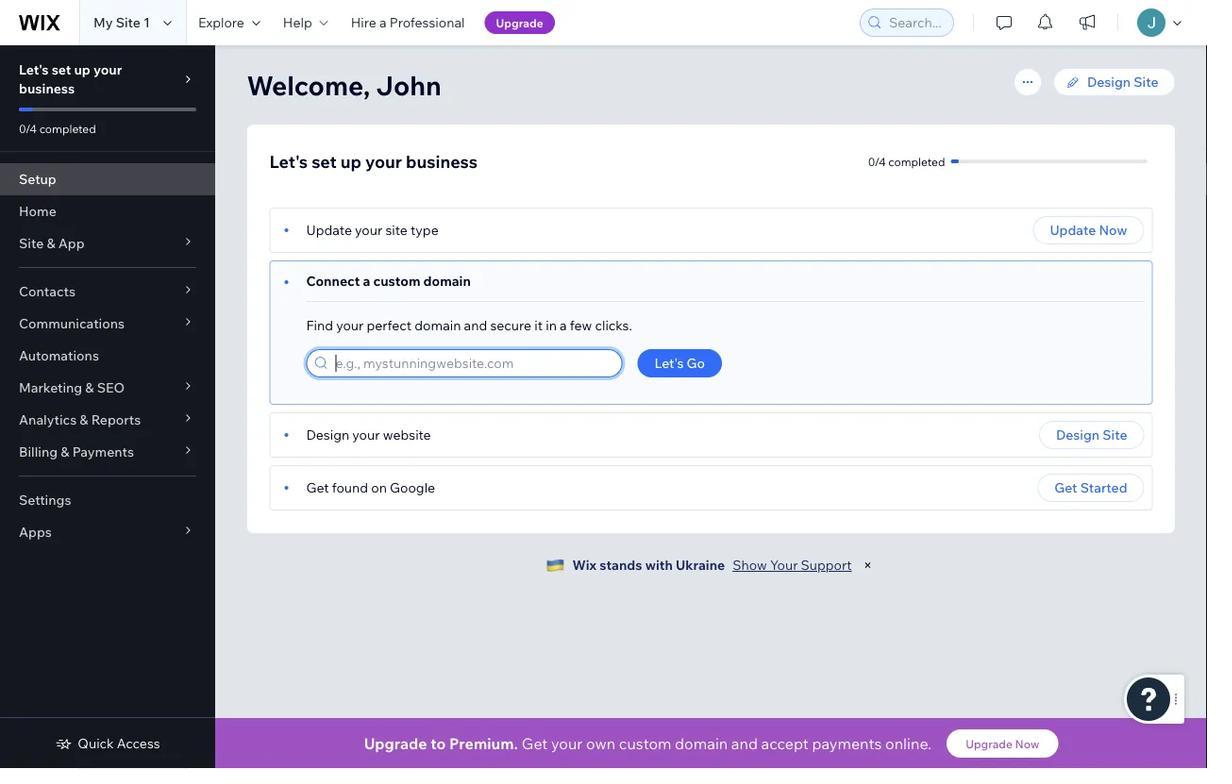 Task type: describe. For each thing, give the bounding box(es) containing it.
get for get found on google
[[306, 479, 329, 496]]

secure
[[490, 317, 531, 334]]

go
[[687, 355, 705, 371]]

update for update now
[[1050, 222, 1096, 238]]

billing & payments
[[19, 444, 134, 460]]

let's set up your business inside sidebar element
[[19, 61, 122, 97]]

support
[[801, 557, 852, 573]]

2 vertical spatial domain
[[675, 734, 728, 753]]

update for update your site type
[[306, 222, 352, 238]]

site inside 'button'
[[1103, 427, 1127, 443]]

0 horizontal spatial custom
[[373, 273, 420, 289]]

0/4 completed inside sidebar element
[[19, 121, 96, 135]]

perfect
[[367, 317, 412, 334]]

Search... field
[[883, 9, 948, 36]]

own
[[586, 734, 616, 753]]

with
[[645, 557, 673, 573]]

site & app button
[[0, 227, 215, 260]]

wix
[[572, 557, 597, 573]]

website
[[383, 427, 431, 443]]

hire a professional link
[[340, 0, 476, 45]]

communications button
[[0, 308, 215, 340]]

design site link
[[1053, 68, 1175, 96]]

setup
[[19, 171, 56, 187]]

get found on google
[[306, 479, 435, 496]]

e.g., mystunningwebsite.com field
[[330, 350, 616, 377]]

automations
[[19, 347, 99, 364]]

& for site
[[47, 235, 55, 252]]

let's inside sidebar element
[[19, 61, 49, 78]]

1 horizontal spatial custom
[[619, 734, 671, 753]]

connect
[[306, 273, 360, 289]]

now for update now
[[1099, 222, 1127, 238]]

a for professional
[[379, 14, 387, 31]]

get started
[[1054, 479, 1127, 496]]

ukraine
[[676, 557, 725, 573]]

reports
[[91, 411, 141, 428]]

app
[[58, 235, 85, 252]]

stands
[[599, 557, 642, 573]]

quick
[[78, 735, 114, 752]]

upgrade for upgrade now
[[966, 737, 1013, 751]]

your left own
[[551, 734, 583, 753]]

1 horizontal spatial up
[[340, 151, 361, 172]]

marketing & seo button
[[0, 372, 215, 404]]

premium.
[[449, 734, 518, 753]]

clicks.
[[595, 317, 632, 334]]

marketing & seo
[[19, 379, 125, 396]]

quick access button
[[55, 735, 160, 752]]

design site button
[[1039, 421, 1144, 449]]

on
[[371, 479, 387, 496]]

find your perfect domain and secure it in a few clicks.
[[306, 317, 632, 334]]

analytics & reports
[[19, 411, 141, 428]]

accept
[[761, 734, 809, 753]]

analytics
[[19, 411, 77, 428]]

get started button
[[1037, 474, 1144, 502]]

in
[[546, 317, 557, 334]]

settings link
[[0, 484, 215, 516]]

automations link
[[0, 340, 215, 372]]

explore
[[198, 14, 244, 31]]

design inside 'button'
[[1056, 427, 1100, 443]]

help
[[283, 14, 312, 31]]

let's inside button
[[654, 355, 684, 371]]

access
[[117, 735, 160, 752]]

now for upgrade now
[[1015, 737, 1039, 751]]

my site 1
[[93, 14, 150, 31]]

apps
[[19, 524, 52, 540]]

update now
[[1050, 222, 1127, 238]]

settings
[[19, 492, 71, 508]]

1 horizontal spatial let's
[[269, 151, 308, 172]]

your
[[770, 557, 798, 573]]

domain for custom
[[423, 273, 471, 289]]

payments
[[72, 444, 134, 460]]

1 vertical spatial 0/4
[[868, 154, 886, 168]]

find
[[306, 317, 333, 334]]

few
[[570, 317, 592, 334]]

a for custom
[[363, 273, 370, 289]]

design your website
[[306, 427, 431, 443]]

welcome,
[[247, 68, 370, 101]]

quick access
[[78, 735, 160, 752]]

home
[[19, 203, 56, 219]]

site inside popup button
[[19, 235, 44, 252]]

found
[[332, 479, 368, 496]]

1 horizontal spatial 0/4 completed
[[868, 154, 945, 168]]

up inside let's set up your business
[[74, 61, 90, 78]]

sidebar element
[[0, 45, 215, 769]]

your left site
[[355, 222, 382, 238]]

your inside let's set up your business
[[93, 61, 122, 78]]

site
[[385, 222, 408, 238]]

show your support button
[[733, 557, 852, 574]]

2 horizontal spatial a
[[560, 317, 567, 334]]



Task type: vqa. For each thing, say whether or not it's contained in the screenshot.
Mobile
no



Task type: locate. For each thing, give the bounding box(es) containing it.
1 horizontal spatial a
[[379, 14, 387, 31]]

upgrade now button
[[947, 730, 1058, 758]]

0 horizontal spatial set
[[52, 61, 71, 78]]

marketing
[[19, 379, 82, 396]]

2 vertical spatial let's
[[654, 355, 684, 371]]

my
[[93, 14, 113, 31]]

0 vertical spatial completed
[[39, 121, 96, 135]]

contacts button
[[0, 276, 215, 308]]

setup link
[[0, 163, 215, 195]]

and left 'secure'
[[464, 317, 487, 334]]

let's set up your business down my at the left top
[[19, 61, 122, 97]]

your up update your site type
[[365, 151, 402, 172]]

update
[[306, 222, 352, 238], [1050, 222, 1096, 238]]

now
[[1099, 222, 1127, 238], [1015, 737, 1039, 751]]

0 vertical spatial let's
[[19, 61, 49, 78]]

0 horizontal spatial and
[[464, 317, 487, 334]]

0 vertical spatial a
[[379, 14, 387, 31]]

2 horizontal spatial get
[[1054, 479, 1077, 496]]

1 vertical spatial design site
[[1056, 427, 1127, 443]]

upgrade for upgrade to premium. get your own custom domain and accept payments online.
[[364, 734, 427, 753]]

0 horizontal spatial 0/4
[[19, 121, 37, 135]]

let's set up your business
[[19, 61, 122, 97], [269, 151, 478, 172]]

& for billing
[[61, 444, 69, 460]]

0 horizontal spatial business
[[19, 80, 75, 97]]

1 update from the left
[[306, 222, 352, 238]]

professional
[[389, 14, 465, 31]]

0/4 completed
[[19, 121, 96, 135], [868, 154, 945, 168]]

upgrade left to
[[364, 734, 427, 753]]

custom up 'perfect'
[[373, 273, 420, 289]]

custom right own
[[619, 734, 671, 753]]

billing & payments button
[[0, 436, 215, 468]]

0 vertical spatial let's set up your business
[[19, 61, 122, 97]]

online.
[[885, 734, 932, 753]]

analytics & reports button
[[0, 404, 215, 436]]

1 horizontal spatial let's set up your business
[[269, 151, 478, 172]]

0/4 inside sidebar element
[[19, 121, 37, 135]]

upgrade now
[[966, 737, 1039, 751]]

domain up find your perfect domain and secure it in a few clicks.
[[423, 273, 471, 289]]

upgrade button
[[485, 11, 555, 34]]

0 vertical spatial now
[[1099, 222, 1127, 238]]

upgrade for upgrade
[[496, 16, 543, 30]]

let's set up your business up update your site type
[[269, 151, 478, 172]]

& for marketing
[[85, 379, 94, 396]]

1 vertical spatial set
[[312, 151, 337, 172]]

to
[[431, 734, 446, 753]]

get right "premium."
[[522, 734, 548, 753]]

1 vertical spatial let's set up your business
[[269, 151, 478, 172]]

0 vertical spatial design site
[[1087, 74, 1158, 90]]

domain
[[423, 273, 471, 289], [415, 317, 461, 334], [675, 734, 728, 753]]

0 vertical spatial set
[[52, 61, 71, 78]]

apps button
[[0, 516, 215, 548]]

1 horizontal spatial update
[[1050, 222, 1096, 238]]

upgrade right professional
[[496, 16, 543, 30]]

1
[[143, 14, 150, 31]]

contacts
[[19, 283, 75, 300]]

get for get started
[[1054, 479, 1077, 496]]

design site
[[1087, 74, 1158, 90], [1056, 427, 1127, 443]]

0 vertical spatial 0/4
[[19, 121, 37, 135]]

0 horizontal spatial upgrade
[[364, 734, 427, 753]]

& left reports
[[80, 411, 88, 428]]

completed inside sidebar element
[[39, 121, 96, 135]]

& left seo
[[85, 379, 94, 396]]

design site inside design site 'button'
[[1056, 427, 1127, 443]]

payments
[[812, 734, 882, 753]]

domain for perfect
[[415, 317, 461, 334]]

set
[[52, 61, 71, 78], [312, 151, 337, 172]]

& inside dropdown button
[[80, 411, 88, 428]]

site
[[116, 14, 141, 31], [1134, 74, 1158, 90], [19, 235, 44, 252], [1103, 427, 1127, 443]]

0 horizontal spatial now
[[1015, 737, 1039, 751]]

1 horizontal spatial business
[[406, 151, 478, 172]]

business up setup
[[19, 80, 75, 97]]

upgrade
[[496, 16, 543, 30], [364, 734, 427, 753], [966, 737, 1013, 751]]

0/4
[[19, 121, 37, 135], [868, 154, 886, 168]]

your left website
[[352, 427, 380, 443]]

1 vertical spatial a
[[363, 273, 370, 289]]

up
[[74, 61, 90, 78], [340, 151, 361, 172]]

1 vertical spatial completed
[[888, 154, 945, 168]]

& left app
[[47, 235, 55, 252]]

1 horizontal spatial get
[[522, 734, 548, 753]]

&
[[47, 235, 55, 252], [85, 379, 94, 396], [80, 411, 88, 428], [61, 444, 69, 460]]

home link
[[0, 195, 215, 227]]

started
[[1080, 479, 1127, 496]]

1 horizontal spatial completed
[[888, 154, 945, 168]]

your
[[93, 61, 122, 78], [365, 151, 402, 172], [355, 222, 382, 238], [336, 317, 364, 334], [352, 427, 380, 443], [551, 734, 583, 753]]

1 vertical spatial up
[[340, 151, 361, 172]]

a right connect
[[363, 273, 370, 289]]

1 vertical spatial and
[[731, 734, 758, 753]]

0 vertical spatial custom
[[373, 273, 420, 289]]

your down my at the left top
[[93, 61, 122, 78]]

hire
[[351, 14, 376, 31]]

2 horizontal spatial let's
[[654, 355, 684, 371]]

domain right 'perfect'
[[415, 317, 461, 334]]

0 horizontal spatial completed
[[39, 121, 96, 135]]

google
[[390, 479, 435, 496]]

update now button
[[1033, 216, 1144, 244]]

let's go button
[[637, 349, 722, 377]]

your right find
[[336, 317, 364, 334]]

design
[[1087, 74, 1131, 90], [306, 427, 349, 443], [1056, 427, 1100, 443]]

1 horizontal spatial set
[[312, 151, 337, 172]]

get left found at the bottom left of the page
[[306, 479, 329, 496]]

upgrade to premium. get your own custom domain and accept payments online.
[[364, 734, 932, 753]]

business inside let's set up your business
[[19, 80, 75, 97]]

0 vertical spatial up
[[74, 61, 90, 78]]

and
[[464, 317, 487, 334], [731, 734, 758, 753]]

a right in
[[560, 317, 567, 334]]

let's go
[[654, 355, 705, 371]]

& for analytics
[[80, 411, 88, 428]]

2 update from the left
[[1050, 222, 1096, 238]]

0 horizontal spatial 0/4 completed
[[19, 121, 96, 135]]

& right billing
[[61, 444, 69, 460]]

1 horizontal spatial 0/4
[[868, 154, 886, 168]]

0 horizontal spatial let's set up your business
[[19, 61, 122, 97]]

1 vertical spatial business
[[406, 151, 478, 172]]

help button
[[272, 0, 340, 45]]

0 horizontal spatial a
[[363, 273, 370, 289]]

get left started
[[1054, 479, 1077, 496]]

now inside update now button
[[1099, 222, 1127, 238]]

john
[[376, 68, 442, 101]]

upgrade inside the upgrade button
[[496, 16, 543, 30]]

welcome, john
[[247, 68, 442, 101]]

let's
[[19, 61, 49, 78], [269, 151, 308, 172], [654, 355, 684, 371]]

update inside button
[[1050, 222, 1096, 238]]

1 horizontal spatial upgrade
[[496, 16, 543, 30]]

get inside get started button
[[1054, 479, 1077, 496]]

a right hire
[[379, 14, 387, 31]]

site & app
[[19, 235, 85, 252]]

business up type
[[406, 151, 478, 172]]

0 vertical spatial domain
[[423, 273, 471, 289]]

1 horizontal spatial now
[[1099, 222, 1127, 238]]

1 vertical spatial domain
[[415, 317, 461, 334]]

type
[[411, 222, 439, 238]]

hire a professional
[[351, 14, 465, 31]]

0 horizontal spatial update
[[306, 222, 352, 238]]

and left accept
[[731, 734, 758, 753]]

connect a custom domain
[[306, 273, 471, 289]]

a
[[379, 14, 387, 31], [363, 273, 370, 289], [560, 317, 567, 334]]

it
[[534, 317, 543, 334]]

0 horizontal spatial up
[[74, 61, 90, 78]]

billing
[[19, 444, 58, 460]]

communications
[[19, 315, 125, 332]]

0 vertical spatial and
[[464, 317, 487, 334]]

completed
[[39, 121, 96, 135], [888, 154, 945, 168]]

0 vertical spatial 0/4 completed
[[19, 121, 96, 135]]

0 horizontal spatial get
[[306, 479, 329, 496]]

now inside upgrade now button
[[1015, 737, 1039, 751]]

domain left accept
[[675, 734, 728, 753]]

upgrade inside upgrade now button
[[966, 737, 1013, 751]]

show
[[733, 557, 767, 573]]

1 vertical spatial let's
[[269, 151, 308, 172]]

custom
[[373, 273, 420, 289], [619, 734, 671, 753]]

wix stands with ukraine show your support
[[572, 557, 852, 573]]

1 horizontal spatial and
[[731, 734, 758, 753]]

1 vertical spatial 0/4 completed
[[868, 154, 945, 168]]

set inside let's set up your business
[[52, 61, 71, 78]]

upgrade right online. at the right of the page
[[966, 737, 1013, 751]]

get
[[306, 479, 329, 496], [1054, 479, 1077, 496], [522, 734, 548, 753]]

2 horizontal spatial upgrade
[[966, 737, 1013, 751]]

1 vertical spatial now
[[1015, 737, 1039, 751]]

2 vertical spatial a
[[560, 317, 567, 334]]

1 vertical spatial custom
[[619, 734, 671, 753]]

0 horizontal spatial let's
[[19, 61, 49, 78]]

update your site type
[[306, 222, 439, 238]]

seo
[[97, 379, 125, 396]]

0 vertical spatial business
[[19, 80, 75, 97]]



